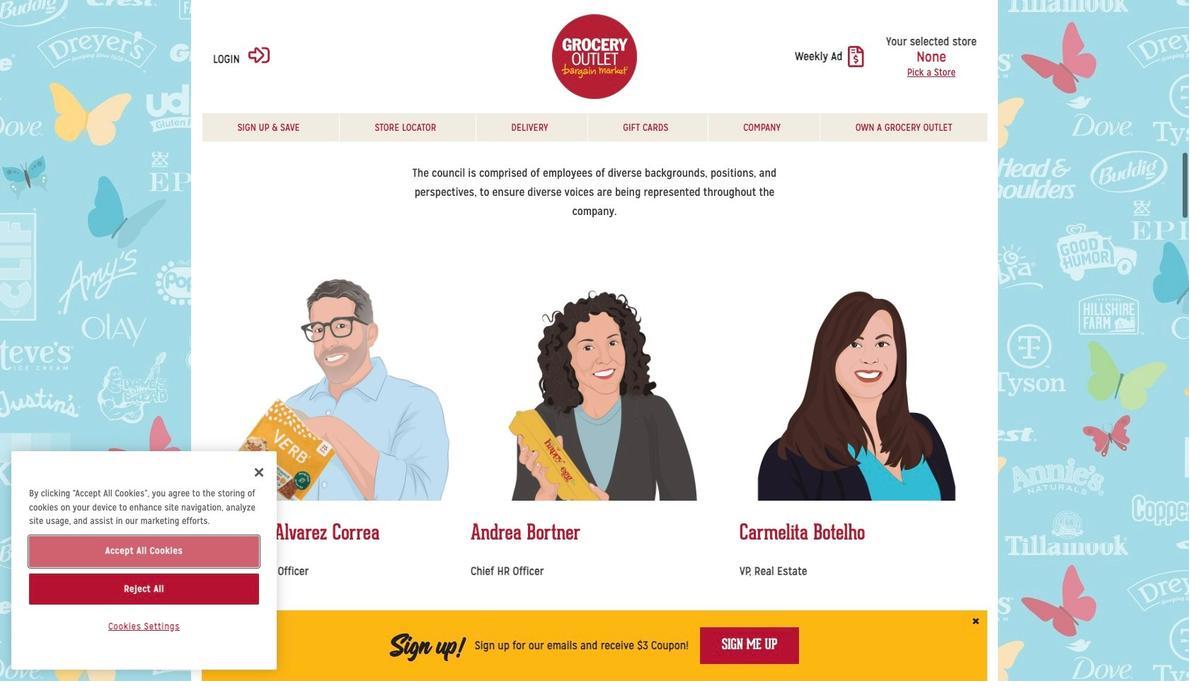Task type: locate. For each thing, give the bounding box(es) containing it.
carmelita botelho image
[[740, 253, 987, 501]]

andrea bortner - chief hr officer image
[[471, 253, 718, 501]]

alejandro garibaldo image
[[202, 659, 450, 682]]

navigation
[[202, 113, 988, 142]]

alejandro alvarez correa image
[[202, 253, 450, 501]]



Task type: describe. For each thing, give the bounding box(es) containing it.
file invoice dollar image
[[848, 46, 864, 67]]

sign in alt image
[[248, 44, 270, 66]]

grocery outlet image
[[552, 14, 637, 99]]

harrison lewis - chief information officer image
[[740, 659, 987, 682]]



